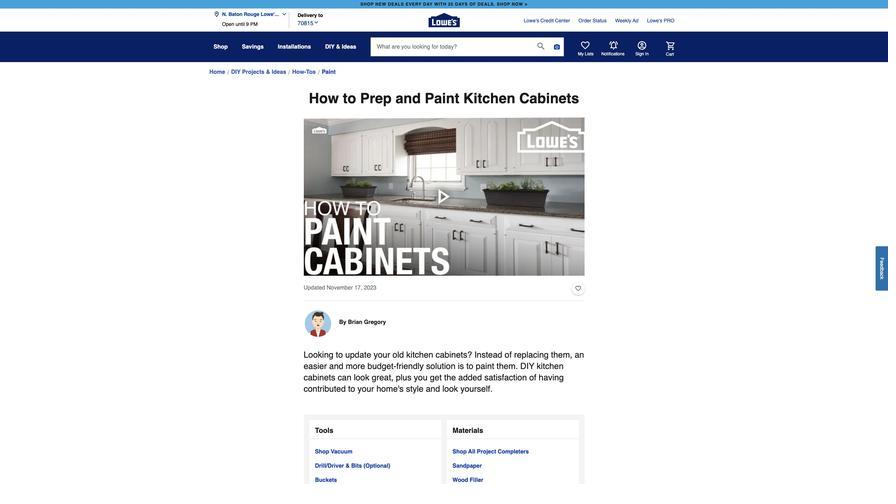 Task type: locate. For each thing, give the bounding box(es) containing it.
and right prep
[[396, 90, 421, 106]]

great,
[[372, 373, 394, 382]]

1 horizontal spatial kitchen
[[537, 361, 564, 371]]

and up can
[[330, 361, 344, 371]]

0 vertical spatial and
[[396, 90, 421, 106]]

diy inside looking to update your old kitchen cabinets? instead of replacing them, an easier and more budget-friendly solution is to paint them. diy kitchen cabinets can look great, plus you get the added satisfaction of having contributed to your home's style and look yourself.
[[521, 361, 535, 371]]

shop inside shop vacuum link
[[315, 448, 330, 455]]

and down get
[[426, 384, 441, 394]]

17,
[[355, 284, 363, 291]]

ad
[[633, 18, 639, 23]]

and
[[396, 90, 421, 106], [330, 361, 344, 371], [426, 384, 441, 394]]

shop left "all"
[[453, 448, 467, 455]]

f
[[880, 257, 886, 261]]

shop
[[361, 2, 374, 7], [497, 2, 511, 7]]

to for how
[[343, 90, 357, 106]]

1 vertical spatial &
[[266, 69, 270, 75]]

looking
[[304, 350, 334, 360]]

2 vertical spatial and
[[426, 384, 441, 394]]

buckets
[[315, 477, 337, 483]]

with
[[435, 2, 447, 7]]

1 horizontal spatial diy
[[326, 44, 335, 50]]

cart
[[667, 52, 675, 57]]

diy inside button
[[326, 44, 335, 50]]

tools
[[315, 426, 334, 435]]

installations button
[[278, 40, 311, 53]]

to
[[319, 13, 323, 18], [343, 90, 357, 106], [336, 350, 343, 360], [467, 361, 474, 371], [348, 384, 356, 394]]

lowe's home improvement notification center image
[[610, 41, 618, 50]]

kitchen
[[464, 90, 516, 106]]

of left having
[[530, 373, 537, 382]]

2 horizontal spatial and
[[426, 384, 441, 394]]

diy down 'replacing'
[[521, 361, 535, 371]]

drill/driver
[[315, 463, 344, 469]]

satisfaction
[[485, 373, 527, 382]]

buckets link
[[315, 476, 337, 484]]

look
[[354, 373, 370, 382], [443, 384, 459, 394]]

paint
[[322, 69, 336, 75], [425, 90, 460, 106]]

b
[[880, 269, 886, 272]]

project
[[477, 448, 497, 455]]

open until 9 pm
[[222, 21, 258, 27]]

to for looking
[[336, 350, 343, 360]]

0 horizontal spatial of
[[505, 350, 512, 360]]

looking to update your old kitchen cabinets? instead of replacing them, an easier and more budget-friendly solution is to paint them. diy kitchen cabinets can look great, plus you get the added satisfaction of having contributed to your home's style and look yourself.
[[304, 350, 585, 394]]

1 vertical spatial and
[[330, 361, 344, 371]]

0 horizontal spatial ideas
[[272, 69, 286, 75]]

instead
[[475, 350, 503, 360]]

lowe's home improvement lists image
[[581, 41, 590, 50]]

0 vertical spatial ideas
[[342, 44, 357, 50]]

shop left 'new'
[[361, 2, 374, 7]]

home link
[[210, 68, 225, 76]]

1 horizontal spatial lowe's
[[648, 18, 663, 23]]

of
[[505, 350, 512, 360], [530, 373, 537, 382]]

diy left projects
[[231, 69, 241, 75]]

0 horizontal spatial shop
[[214, 44, 228, 50]]

bits
[[352, 463, 362, 469]]

2 vertical spatial &
[[346, 463, 350, 469]]

e up b
[[880, 263, 886, 266]]

kitchen up having
[[537, 361, 564, 371]]

to right is
[[467, 361, 474, 371]]

shop down open
[[214, 44, 228, 50]]

& for diy
[[336, 44, 341, 50]]

1 vertical spatial ideas
[[272, 69, 286, 75]]

shop up drill/driver
[[315, 448, 330, 455]]

open
[[222, 21, 234, 27]]

credit
[[541, 18, 554, 23]]

0 horizontal spatial shop
[[361, 2, 374, 7]]

pm
[[251, 21, 258, 27]]

drill/driver & bits (optional)
[[315, 463, 391, 469]]

1 lowe's from the left
[[524, 18, 540, 23]]

0 horizontal spatial &
[[266, 69, 270, 75]]

to left the update
[[336, 350, 343, 360]]

0 vertical spatial paint
[[322, 69, 336, 75]]

1 horizontal spatial paint
[[425, 90, 460, 106]]

friendly
[[397, 361, 424, 371]]

installations
[[278, 44, 311, 50]]

0 vertical spatial diy
[[326, 44, 335, 50]]

0 vertical spatial of
[[505, 350, 512, 360]]

2 vertical spatial diy
[[521, 361, 535, 371]]

2 horizontal spatial &
[[346, 463, 350, 469]]

wood
[[453, 477, 469, 483]]

paint link
[[322, 68, 336, 76]]

2 horizontal spatial diy
[[521, 361, 535, 371]]

2 horizontal spatial shop
[[453, 448, 467, 455]]

None search field
[[371, 37, 565, 63]]

savings button
[[242, 40, 264, 53]]

look down 'more'
[[354, 373, 370, 382]]

shop all project completers
[[453, 448, 529, 455]]

chevron down image
[[314, 19, 319, 25]]

days
[[456, 2, 468, 7]]

shop inside shop all project completers link
[[453, 448, 467, 455]]

lowe's left credit on the top right of page
[[524, 18, 540, 23]]

your
[[374, 350, 391, 360], [358, 384, 375, 394]]

>
[[525, 2, 528, 7]]

camera image
[[554, 43, 561, 50]]

diy & ideas
[[326, 44, 357, 50]]

2023
[[364, 284, 377, 291]]

prep
[[360, 90, 392, 106]]

& inside button
[[336, 44, 341, 50]]

1 vertical spatial of
[[530, 373, 537, 382]]

2 shop from the left
[[497, 2, 511, 7]]

diy up paint link
[[326, 44, 335, 50]]

notifications
[[602, 51, 625, 56]]

&
[[336, 44, 341, 50], [266, 69, 270, 75], [346, 463, 350, 469]]

d
[[880, 266, 886, 269]]

1 horizontal spatial of
[[530, 373, 537, 382]]

shop left now
[[497, 2, 511, 7]]

lowe's
[[524, 18, 540, 23], [648, 18, 663, 23]]

1 vertical spatial diy
[[231, 69, 241, 75]]

sandpaper
[[453, 463, 482, 469]]

0 vertical spatial look
[[354, 373, 370, 382]]

the
[[445, 373, 456, 382]]

shop vacuum
[[315, 448, 353, 455]]

your down great, at the bottom of the page
[[358, 384, 375, 394]]

lowe's home improvement logo image
[[429, 4, 460, 36]]

1 horizontal spatial &
[[336, 44, 341, 50]]

lowe's for lowe's credit center
[[524, 18, 540, 23]]

lowe's left the pro
[[648, 18, 663, 23]]

deals.
[[478, 2, 496, 7]]

diy
[[326, 44, 335, 50], [231, 69, 241, 75], [521, 361, 535, 371]]

your up the budget-
[[374, 350, 391, 360]]

budget-
[[368, 361, 397, 371]]

1 horizontal spatial ideas
[[342, 44, 357, 50]]

1 horizontal spatial shop
[[497, 2, 511, 7]]

to up chevron down icon
[[319, 13, 323, 18]]

look down the
[[443, 384, 459, 394]]

70815 button
[[298, 18, 319, 28]]

of
[[470, 2, 477, 7]]

materials
[[453, 426, 484, 435]]

diy & ideas button
[[326, 40, 357, 53]]

0 horizontal spatial lowe's
[[524, 18, 540, 23]]

shop for tools
[[315, 448, 330, 455]]

to right how
[[343, 90, 357, 106]]

1 e from the top
[[880, 261, 886, 263]]

style
[[406, 384, 424, 394]]

lists
[[586, 51, 594, 56]]

gregory
[[364, 319, 386, 325]]

contributed
[[304, 384, 346, 394]]

rouge
[[244, 11, 260, 17]]

lowe's credit center
[[524, 18, 571, 23]]

0 horizontal spatial diy
[[231, 69, 241, 75]]

1 horizontal spatial and
[[396, 90, 421, 106]]

of up them.
[[505, 350, 512, 360]]

vacuum
[[331, 448, 353, 455]]

them.
[[497, 361, 518, 371]]

having
[[539, 373, 564, 382]]

2 lowe's from the left
[[648, 18, 663, 23]]

kitchen up friendly
[[407, 350, 434, 360]]

0 horizontal spatial paint
[[322, 69, 336, 75]]

now
[[512, 2, 524, 7]]

e up d
[[880, 261, 886, 263]]

cabinets
[[520, 90, 580, 106]]

chevron down image
[[279, 11, 288, 17]]

yourself.
[[461, 384, 493, 394]]

1 horizontal spatial shop
[[315, 448, 330, 455]]

0 vertical spatial &
[[336, 44, 341, 50]]

order
[[579, 18, 592, 23]]

to for delivery
[[319, 13, 323, 18]]

1 horizontal spatial look
[[443, 384, 459, 394]]

0 vertical spatial kitchen
[[407, 350, 434, 360]]

heart outline image
[[576, 284, 581, 292]]



Task type: vqa. For each thing, say whether or not it's contained in the screenshot.
like
no



Task type: describe. For each thing, give the bounding box(es) containing it.
n. baton rouge lowe'...
[[222, 11, 279, 17]]

a video about how to paint cabinets. image
[[304, 117, 585, 276]]

weekly ad link
[[616, 17, 639, 24]]

filler
[[470, 477, 484, 483]]

lowe's credit center link
[[524, 17, 571, 24]]

how
[[309, 90, 339, 106]]

to down can
[[348, 384, 356, 394]]

my lists
[[579, 51, 594, 56]]

n.
[[222, 11, 227, 17]]

how-
[[293, 69, 306, 75]]

deals
[[388, 2, 405, 7]]

drill/driver & bits (optional) link
[[315, 462, 391, 470]]

home's
[[377, 384, 404, 394]]

them,
[[552, 350, 573, 360]]

0 horizontal spatial kitchen
[[407, 350, 434, 360]]

brian gregory image
[[304, 309, 332, 338]]

1 vertical spatial your
[[358, 384, 375, 394]]

diy for diy & ideas
[[326, 44, 335, 50]]

completers
[[498, 448, 529, 455]]

savings
[[242, 44, 264, 50]]

2 e from the top
[[880, 263, 886, 266]]

lowe's for lowe's pro
[[648, 18, 663, 23]]

f e e d b a c k button
[[877, 246, 889, 291]]

my lists link
[[579, 41, 594, 57]]

my
[[579, 51, 584, 56]]

lowe's home improvement account image
[[638, 41, 647, 50]]

lowe's pro link
[[648, 17, 675, 24]]

0 vertical spatial your
[[374, 350, 391, 360]]

sign in
[[636, 51, 649, 56]]

new
[[376, 2, 387, 7]]

pro
[[664, 18, 675, 23]]

70815
[[298, 20, 314, 26]]

you
[[414, 373, 428, 382]]

replacing
[[515, 350, 549, 360]]

0 horizontal spatial look
[[354, 373, 370, 382]]

home
[[210, 69, 225, 75]]

paint
[[476, 361, 495, 371]]

1 vertical spatial kitchen
[[537, 361, 564, 371]]

by brian gregory
[[339, 319, 386, 325]]

old
[[393, 350, 404, 360]]

how-tos link
[[293, 68, 316, 76]]

Search Query text field
[[371, 38, 532, 56]]

ideas inside diy projects & ideas link
[[272, 69, 286, 75]]

updated november 17, 2023
[[304, 284, 377, 291]]

order status link
[[579, 17, 607, 24]]

9
[[246, 21, 249, 27]]

projects
[[242, 69, 265, 75]]

get
[[430, 373, 442, 382]]

delivery
[[298, 13, 317, 18]]

ideas inside diy & ideas button
[[342, 44, 357, 50]]

baton
[[229, 11, 243, 17]]

k
[[880, 277, 886, 279]]

(optional)
[[364, 463, 391, 469]]

can
[[338, 373, 352, 382]]

brian
[[348, 319, 363, 325]]

center
[[556, 18, 571, 23]]

c
[[880, 274, 886, 277]]

a
[[880, 272, 886, 274]]

is
[[458, 361, 464, 371]]

lowe's pro
[[648, 18, 675, 23]]

location image
[[214, 11, 219, 17]]

how to prep and paint kitchen cabinets
[[309, 90, 580, 106]]

shop for materials
[[453, 448, 467, 455]]

sign
[[636, 51, 645, 56]]

1 vertical spatial paint
[[425, 90, 460, 106]]

every
[[406, 2, 422, 7]]

sandpaper link
[[453, 462, 482, 470]]

cabinets?
[[436, 350, 473, 360]]

1 shop from the left
[[361, 2, 374, 7]]

easier
[[304, 361, 327, 371]]

& for drill/driver
[[346, 463, 350, 469]]

25
[[449, 2, 454, 7]]

order status
[[579, 18, 607, 23]]

1 vertical spatial look
[[443, 384, 459, 394]]

november
[[327, 284, 353, 291]]

wood filler link
[[453, 476, 484, 484]]

solution
[[427, 361, 456, 371]]

0 horizontal spatial and
[[330, 361, 344, 371]]

shop vacuum link
[[315, 447, 353, 456]]

diy projects & ideas link
[[231, 68, 286, 76]]

diy for diy projects & ideas
[[231, 69, 241, 75]]

weekly
[[616, 18, 632, 23]]

status
[[593, 18, 607, 23]]

wood filler
[[453, 477, 484, 483]]

search image
[[538, 43, 545, 50]]

lowe's home improvement cart image
[[667, 41, 675, 50]]

an
[[575, 350, 585, 360]]

shop new deals every day with 25 days of deals. shop now >
[[361, 2, 528, 7]]

lowe'...
[[261, 11, 279, 17]]

n. baton rouge lowe'... button
[[214, 7, 290, 21]]

sign in button
[[636, 41, 649, 57]]

diy projects & ideas
[[231, 69, 286, 75]]

update
[[346, 350, 372, 360]]



